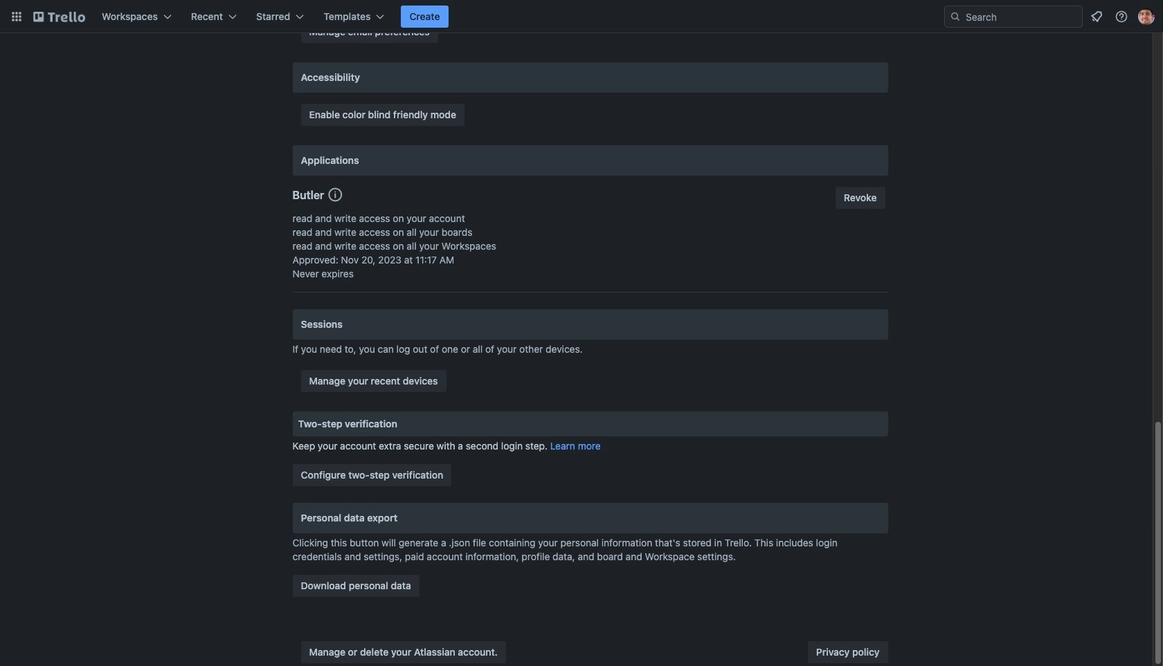 Task type: vqa. For each thing, say whether or not it's contained in the screenshot.
Open information menu image
yes



Task type: locate. For each thing, give the bounding box(es) containing it.
Search field
[[944, 6, 1083, 28]]

search image
[[950, 11, 961, 22]]

open information menu image
[[1115, 10, 1129, 24]]

0 notifications image
[[1088, 8, 1105, 25]]

None button
[[836, 187, 885, 209]]

james peterson (jamespeterson93) image
[[1138, 8, 1155, 25]]

primary element
[[0, 0, 1163, 33]]



Task type: describe. For each thing, give the bounding box(es) containing it.
back to home image
[[33, 6, 85, 28]]



